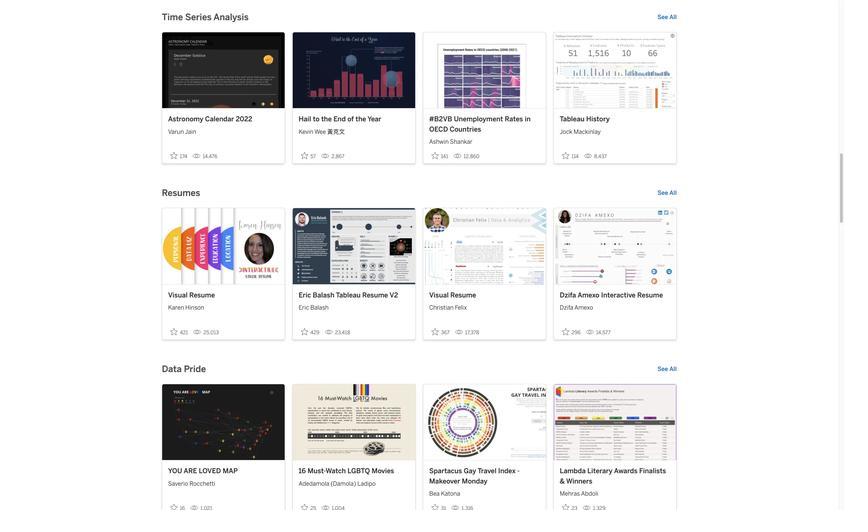 Task type: vqa. For each thing, say whether or not it's contained in the screenshot.
gary.orlando image
no



Task type: locate. For each thing, give the bounding box(es) containing it.
bea katona
[[429, 491, 460, 498]]

the
[[321, 115, 332, 123], [356, 115, 366, 123]]

amexo up dzifa amexo
[[578, 291, 600, 299]]

2 vertical spatial see
[[658, 366, 669, 373]]

karen hinson link
[[168, 301, 279, 313]]

1 see all from the top
[[658, 14, 677, 21]]

wee
[[315, 128, 326, 135]]

0 horizontal spatial add favorite image
[[301, 504, 308, 510]]

add favorite button down bea
[[429, 502, 449, 510]]

see all for series
[[658, 14, 677, 21]]

all for pride
[[670, 366, 677, 373]]

resume right interactive
[[638, 291, 663, 299]]

amexo for dzifa amexo
[[575, 304, 593, 311]]

spartacus gay travel index - makeover monday link
[[429, 467, 540, 487]]

you are loved map
[[168, 467, 238, 476]]

travel
[[478, 467, 497, 476]]

eric inside "link"
[[299, 304, 309, 311]]

rates
[[505, 115, 523, 123]]

resume up 'felix'
[[451, 291, 476, 299]]

resume inside eric balash tableau resume v2 link
[[363, 291, 388, 299]]

1 vertical spatial see all link
[[658, 189, 677, 198]]

visual resume for felix
[[429, 291, 476, 299]]

visual for christian
[[429, 291, 449, 299]]

2 vertical spatial all
[[670, 366, 677, 373]]

v2
[[390, 291, 398, 299]]

16 must-watch lgbtq movies
[[299, 467, 394, 476]]

tableau up eric balash "link"
[[336, 291, 361, 299]]

movies
[[372, 467, 394, 476]]

2 see all from the top
[[658, 190, 677, 197]]

0 horizontal spatial tableau
[[336, 291, 361, 299]]

1 vertical spatial see
[[658, 190, 669, 197]]

winners
[[567, 478, 593, 486]]

dzifa up 296 button
[[560, 304, 574, 311]]

workbook thumbnail image
[[162, 32, 285, 108], [293, 32, 416, 108], [424, 32, 546, 108], [554, 32, 677, 108], [162, 208, 285, 284], [293, 208, 416, 284], [424, 208, 546, 284], [554, 208, 677, 284], [162, 384, 285, 460], [293, 384, 416, 460], [424, 384, 546, 460], [554, 384, 677, 460]]

dzifa amexo interactive resume
[[560, 291, 663, 299]]

all for series
[[670, 14, 677, 21]]

mehras abdoli link
[[560, 487, 671, 499]]

3 see all link from the top
[[658, 365, 677, 374]]

add favorite image down the mehras at the right
[[562, 504, 570, 510]]

1 see from the top
[[658, 14, 669, 21]]

add favorite button down the jock on the right of page
[[560, 150, 581, 162]]

visual resume link up 'felix'
[[429, 291, 540, 301]]

dzifa up dzifa amexo
[[560, 291, 576, 299]]

karen hinson
[[168, 304, 204, 311]]

1 horizontal spatial visual resume link
[[429, 291, 540, 301]]

time series analysis
[[162, 12, 249, 22]]

3 resume from the left
[[451, 291, 476, 299]]

spartacus gay travel index - makeover monday
[[429, 467, 520, 486]]

0 horizontal spatial the
[[321, 115, 332, 123]]

saverio rocchetti link
[[168, 477, 279, 489]]

17,378 views element
[[452, 327, 482, 339]]

watch
[[326, 467, 346, 476]]

1 add favorite image from the left
[[170, 504, 178, 510]]

1 vertical spatial eric
[[299, 304, 309, 311]]

adedamola (damola) ladipo
[[299, 480, 376, 487]]

varun jain
[[168, 128, 196, 135]]

jock
[[560, 128, 573, 135]]

0 vertical spatial amexo
[[578, 291, 600, 299]]

2 dzifa from the top
[[560, 304, 574, 311]]

Add Favorite button
[[299, 326, 322, 338]]

add favorite image for lambda literary awards finalists & winners
[[562, 504, 570, 510]]

Add Favorite button
[[168, 150, 190, 162]]

resume
[[189, 291, 215, 299], [363, 291, 388, 299], [451, 291, 476, 299], [638, 291, 663, 299]]

add favorite button containing 114
[[560, 150, 581, 162]]

awards
[[614, 467, 638, 476]]

resume up hinson at the bottom
[[189, 291, 215, 299]]

1 eric from the top
[[299, 291, 311, 299]]

see all data pride element
[[658, 365, 677, 374]]

1 horizontal spatial the
[[356, 115, 366, 123]]

2 add favorite image from the left
[[432, 504, 439, 510]]

1 visual resume link from the left
[[168, 291, 279, 301]]

57
[[311, 154, 316, 160]]

1 horizontal spatial tableau
[[560, 115, 585, 123]]

all inside see all data pride element
[[670, 366, 677, 373]]

1 horizontal spatial add favorite image
[[562, 504, 570, 510]]

add favorite image down saverio
[[170, 504, 178, 510]]

eric balash tableau resume v2
[[299, 291, 398, 299]]

1 vertical spatial see all
[[658, 190, 677, 197]]

spartacus
[[429, 467, 462, 476]]

the right of at left
[[356, 115, 366, 123]]

add favorite button down karen
[[168, 326, 190, 338]]

Add Favorite button
[[560, 150, 581, 162], [168, 326, 190, 338], [168, 502, 187, 510], [299, 502, 319, 510], [429, 502, 449, 510], [560, 502, 580, 510]]

2 vertical spatial see all
[[658, 366, 677, 373]]

rocchetti
[[190, 480, 215, 487]]

2 eric from the top
[[299, 304, 309, 311]]

mehras abdoli
[[560, 491, 599, 498]]

1 vertical spatial amexo
[[575, 304, 593, 311]]

0 vertical spatial dzifa
[[560, 291, 576, 299]]

1 visual resume from the left
[[168, 291, 215, 299]]

visual resume up christian felix
[[429, 291, 476, 299]]

year
[[368, 115, 382, 123]]

christian felix link
[[429, 301, 540, 313]]

0 horizontal spatial visual
[[168, 291, 188, 299]]

calendar
[[205, 115, 234, 123]]

see for pride
[[658, 366, 669, 373]]

data pride
[[162, 364, 206, 375]]

0 vertical spatial all
[[670, 14, 677, 21]]

eric up 429 button at the left
[[299, 304, 309, 311]]

1 vertical spatial dzifa
[[560, 304, 574, 311]]

3 see from the top
[[658, 366, 669, 373]]

end
[[334, 115, 346, 123]]

balash for eric balash tableau resume v2
[[313, 291, 335, 299]]

2 add favorite image from the left
[[562, 504, 570, 510]]

jock mackinlay
[[560, 128, 601, 135]]

in
[[525, 115, 531, 123]]

unemployment
[[454, 115, 503, 123]]

varun jain link
[[168, 125, 279, 136]]

visual resume link up hinson at the bottom
[[168, 291, 279, 301]]

1 see all link from the top
[[658, 13, 677, 22]]

bea
[[429, 491, 440, 498]]

2 all from the top
[[670, 190, 677, 197]]

8,437 views element
[[581, 151, 610, 163]]

literary
[[588, 467, 613, 476]]

amexo
[[578, 291, 600, 299], [575, 304, 593, 311]]

16
[[299, 467, 306, 476]]

lgbtq
[[348, 467, 370, 476]]

1 add favorite image from the left
[[301, 504, 308, 510]]

all inside "see all time series analysis" element
[[670, 14, 677, 21]]

ashwin
[[429, 138, 449, 145]]

Add Favorite button
[[429, 326, 452, 338]]

4 resume from the left
[[638, 291, 663, 299]]

add favorite button containing 421
[[168, 326, 190, 338]]

2 visual resume from the left
[[429, 291, 476, 299]]

0 horizontal spatial add favorite image
[[170, 504, 178, 510]]

Add Favorite button
[[560, 326, 583, 338]]

1 visual from the left
[[168, 291, 188, 299]]

the right to
[[321, 115, 332, 123]]

varun
[[168, 128, 184, 135]]

1 resume from the left
[[189, 291, 215, 299]]

2 vertical spatial see all link
[[658, 365, 677, 374]]

balash inside "link"
[[311, 304, 329, 311]]

visual for karen
[[168, 291, 188, 299]]

add favorite image
[[170, 504, 178, 510], [562, 504, 570, 510]]

0 vertical spatial eric
[[299, 291, 311, 299]]

data pride heading
[[162, 364, 206, 375]]

tableau up the jock on the right of page
[[560, 115, 585, 123]]

1 all from the top
[[670, 14, 677, 21]]

1 horizontal spatial visual
[[429, 291, 449, 299]]

2 visual from the left
[[429, 291, 449, 299]]

eric for eric balash tableau resume v2
[[299, 291, 311, 299]]

all
[[670, 14, 677, 21], [670, 190, 677, 197], [670, 366, 677, 373]]

dzifa for dzifa amexo interactive resume
[[560, 291, 576, 299]]

0 horizontal spatial visual resume
[[168, 291, 215, 299]]

1 vertical spatial balash
[[311, 304, 329, 311]]

workbook thumbnail image for 2022
[[162, 32, 285, 108]]

visual resume for hinson
[[168, 291, 215, 299]]

resumes heading
[[162, 187, 200, 199]]

workbook thumbnail image for watch
[[293, 384, 416, 460]]

add favorite image down bea
[[432, 504, 439, 510]]

finalists
[[640, 467, 667, 476]]

3 see all from the top
[[658, 366, 677, 373]]

time series analysis heading
[[162, 11, 249, 23]]

visual
[[168, 291, 188, 299], [429, 291, 449, 299]]

see all resumes element
[[658, 189, 677, 198]]

balash
[[313, 291, 335, 299], [311, 304, 329, 311]]

lambda literary awards finalists & winners
[[560, 467, 667, 486]]

0 horizontal spatial visual resume link
[[168, 291, 279, 301]]

balash up eric balash
[[313, 291, 335, 299]]

resume left v2
[[363, 291, 388, 299]]

amexo up 296
[[575, 304, 593, 311]]

2 visual resume link from the left
[[429, 291, 540, 301]]

eric balash tableau resume v2 link
[[299, 291, 410, 301]]

workbook thumbnail image for interactive
[[554, 208, 677, 284]]

resume inside dzifa amexo interactive resume link
[[638, 291, 663, 299]]

0 vertical spatial see
[[658, 14, 669, 21]]

add favorite image down adedamola
[[301, 504, 308, 510]]

8,437
[[595, 154, 607, 160]]

12,860 views element
[[451, 151, 483, 163]]

add favorite image
[[301, 504, 308, 510], [432, 504, 439, 510]]

christian
[[429, 304, 454, 311]]

visual resume up hinson at the bottom
[[168, 291, 215, 299]]

visual up christian
[[429, 291, 449, 299]]

1 vertical spatial all
[[670, 190, 677, 197]]

429
[[311, 330, 320, 336]]

eric up eric balash
[[299, 291, 311, 299]]

add favorite button for you are loved map
[[168, 502, 187, 510]]

1 horizontal spatial add favorite image
[[432, 504, 439, 510]]

add favorite button down the mehras at the right
[[560, 502, 580, 510]]

bea katona link
[[429, 487, 540, 499]]

amexo for dzifa amexo interactive resume
[[578, 291, 600, 299]]

0 vertical spatial see all link
[[658, 13, 677, 22]]

0 vertical spatial see all
[[658, 14, 677, 21]]

workbook thumbnail image for awards
[[554, 384, 677, 460]]

see all for pride
[[658, 366, 677, 373]]

1 the from the left
[[321, 115, 332, 123]]

1 horizontal spatial visual resume
[[429, 291, 476, 299]]

1 dzifa from the top
[[560, 291, 576, 299]]

add favorite button down saverio
[[168, 502, 187, 510]]

0 vertical spatial balash
[[313, 291, 335, 299]]

visual up karen
[[168, 291, 188, 299]]

saverio
[[168, 480, 188, 487]]

14,476 views element
[[190, 151, 220, 163]]

3 all from the top
[[670, 366, 677, 373]]

balash up 429
[[311, 304, 329, 311]]

data
[[162, 364, 182, 375]]

dzifa for dzifa amexo
[[560, 304, 574, 311]]

2 see from the top
[[658, 190, 669, 197]]

eric
[[299, 291, 311, 299], [299, 304, 309, 311]]

add favorite button for tableau history
[[560, 150, 581, 162]]

#b2vb unemployment rates in oecd countries link
[[429, 115, 540, 135]]

visual resume link for christian felix
[[429, 291, 540, 301]]

abdoli
[[581, 491, 599, 498]]

series
[[185, 12, 212, 22]]

add favorite button down adedamola
[[299, 502, 319, 510]]

dzifa
[[560, 291, 576, 299], [560, 304, 574, 311]]

makeover
[[429, 478, 460, 486]]

kevin wee 黃克文
[[299, 128, 345, 135]]

2 resume from the left
[[363, 291, 388, 299]]

see all link
[[658, 13, 677, 22], [658, 189, 677, 198], [658, 365, 677, 374]]



Task type: describe. For each thing, give the bounding box(es) containing it.
tableau history
[[560, 115, 610, 123]]

mehras
[[560, 491, 580, 498]]

of
[[348, 115, 354, 123]]

Add Favorite button
[[299, 150, 318, 162]]

23,418 views element
[[322, 327, 353, 339]]

all inside see all resumes element
[[670, 190, 677, 197]]

adedamola
[[299, 480, 330, 487]]

lambda literary awards finalists & winners link
[[560, 467, 671, 487]]

eric balash
[[299, 304, 329, 311]]

map
[[223, 467, 238, 476]]

tableau history link
[[560, 115, 671, 125]]

visual resume link for karen hinson
[[168, 291, 279, 301]]

dzifa amexo
[[560, 304, 593, 311]]

367
[[441, 330, 450, 336]]

2,867
[[332, 154, 345, 160]]

1 vertical spatial tableau
[[336, 291, 361, 299]]

resumes
[[162, 188, 200, 198]]

balash for eric balash
[[311, 304, 329, 311]]

eric for eric balash
[[299, 304, 309, 311]]

add favorite button for spartacus gay travel index - makeover monday
[[429, 502, 449, 510]]

hinson
[[185, 304, 204, 311]]

kevin
[[299, 128, 314, 135]]

16 must-watch lgbtq movies link
[[299, 467, 410, 477]]

dzifa amexo link
[[560, 301, 671, 313]]

time
[[162, 12, 183, 22]]

黃克文
[[327, 128, 345, 135]]

hail to the end of the year link
[[299, 115, 410, 125]]

14,476
[[203, 154, 218, 160]]

see all time series analysis element
[[658, 13, 677, 22]]

workbook thumbnail image for loved
[[162, 384, 285, 460]]

workbook thumbnail image for travel
[[424, 384, 546, 460]]

astronomy calendar 2022
[[168, 115, 252, 123]]

25,013
[[204, 330, 219, 336]]

katona
[[441, 491, 460, 498]]

0 vertical spatial tableau
[[560, 115, 585, 123]]

add favorite image for spartacus gay travel index - makeover monday
[[432, 504, 439, 510]]

pride
[[184, 364, 206, 375]]

shankar
[[450, 138, 473, 145]]

296
[[572, 330, 581, 336]]

2 the from the left
[[356, 115, 366, 123]]

eric balash link
[[299, 301, 410, 313]]

23,418
[[335, 330, 350, 336]]

jain
[[185, 128, 196, 135]]

#b2vb
[[429, 115, 453, 123]]

ashwin shankar
[[429, 138, 473, 145]]

see all link for pride
[[658, 365, 677, 374]]

are
[[184, 467, 197, 476]]

114
[[572, 154, 579, 160]]

see for series
[[658, 14, 669, 21]]

2 see all link from the top
[[658, 189, 677, 198]]

workbook thumbnail image for rates
[[424, 32, 546, 108]]

jock mackinlay link
[[560, 125, 671, 136]]

add favorite button for lambda literary awards finalists & winners
[[560, 502, 580, 510]]

saverio rocchetti
[[168, 480, 215, 487]]

2,867 views element
[[318, 151, 348, 163]]

countries
[[450, 125, 481, 133]]

christian felix
[[429, 304, 467, 311]]

Add Favorite button
[[429, 150, 451, 162]]

421
[[180, 330, 188, 336]]

index
[[498, 467, 516, 476]]

lambda
[[560, 467, 586, 476]]

17,378
[[465, 330, 480, 336]]

add favorite button for 16 must-watch lgbtq movies
[[299, 502, 319, 510]]

gay
[[464, 467, 476, 476]]

workbook thumbnail image for tableau
[[293, 208, 416, 284]]

see all link for series
[[658, 13, 677, 22]]

workbook thumbnail image for the
[[293, 32, 416, 108]]

&
[[560, 478, 565, 486]]

must-
[[308, 467, 326, 476]]

141
[[441, 154, 448, 160]]

add favorite image for 16 must-watch lgbtq movies
[[301, 504, 308, 510]]

add favorite image for you are loved map
[[170, 504, 178, 510]]

ashwin shankar link
[[429, 135, 540, 147]]

add favorite button for visual resume
[[168, 326, 190, 338]]

you
[[168, 467, 182, 476]]

analysis
[[214, 12, 249, 22]]

#b2vb unemployment rates in oecd countries
[[429, 115, 531, 133]]

karen
[[168, 304, 184, 311]]

adedamola (damola) ladipo link
[[299, 477, 410, 489]]

25,013 views element
[[190, 327, 222, 339]]

174
[[180, 154, 187, 160]]

dzifa amexo interactive resume link
[[560, 291, 671, 301]]

14,577 views element
[[583, 327, 614, 339]]

ladipo
[[358, 480, 376, 487]]

felix
[[455, 304, 467, 311]]

interactive
[[602, 291, 636, 299]]

14,577
[[596, 330, 611, 336]]

hail
[[299, 115, 311, 123]]

to
[[313, 115, 320, 123]]

2022
[[236, 115, 252, 123]]

astronomy
[[168, 115, 204, 123]]

kevin wee 黃克文 link
[[299, 125, 410, 136]]

-
[[518, 467, 520, 476]]

(damola)
[[331, 480, 356, 487]]

mackinlay
[[574, 128, 601, 135]]



